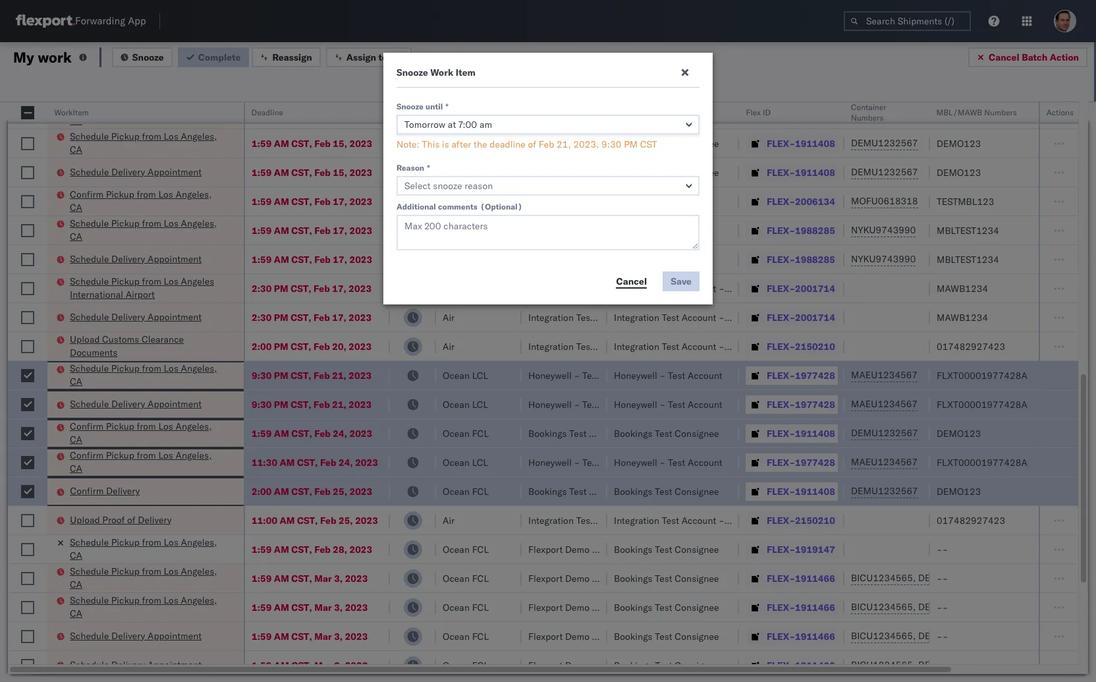 Task type: describe. For each thing, give the bounding box(es) containing it.
9 schedule from the top
[[70, 398, 109, 410]]

7 ocean from the top
[[443, 369, 470, 381]]

3 ocean from the top
[[443, 166, 470, 178]]

cst
[[641, 138, 658, 150]]

6 schedule delivery appointment from the top
[[70, 659, 202, 671]]

flxt00001977428a for schedule pickup from los angeles, ca
[[937, 369, 1028, 381]]

10 ocean fcl from the top
[[443, 631, 489, 642]]

(optional)
[[480, 202, 523, 212]]

3 schedule from the top
[[70, 166, 109, 178]]

cancel for cancel
[[617, 275, 647, 287]]

batch
[[1022, 51, 1048, 63]]

work
[[38, 48, 72, 66]]

flex-2001714 for schedule delivery appointment
[[767, 311, 836, 323]]

11:00
[[252, 514, 278, 526]]

otter down max 200 characters text field
[[529, 253, 550, 265]]

app
[[128, 15, 146, 27]]

maeu1234567 for schedule delivery appointment
[[852, 398, 918, 410]]

3 ocean lcl from the top
[[443, 369, 489, 381]]

4 flexport demo consignee from the top
[[529, 631, 637, 642]]

mbl/mawb numbers
[[937, 107, 1018, 117]]

upload customs clearance documents
[[70, 333, 184, 358]]

los for 2nd schedule pickup from los angeles, ca link
[[164, 130, 179, 142]]

bicu1234565, demu1232567 for sixth schedule pickup from los angeles, ca link from the top
[[852, 572, 986, 584]]

ca for confirm pickup from los angeles, ca link associated with 11:30 am cst, feb 24, 2023
[[70, 463, 82, 475]]

25, for 11:00 am cst, feb 25, 2023
[[339, 514, 353, 526]]

1 flex- from the top
[[767, 108, 796, 120]]

4 flexport from the top
[[529, 631, 563, 642]]

workitem button
[[47, 105, 231, 118]]

10 schedule from the top
[[70, 536, 109, 548]]

products
[[553, 253, 590, 265]]

3 bicu1234565, from the top
[[852, 630, 916, 642]]

flex-2150210 for 2:00 pm cst, feb 20, 2023
[[767, 340, 836, 352]]

2 ocean fcl from the top
[[443, 137, 489, 149]]

demo for sixth schedule delivery appointment link from the top of the page
[[566, 660, 590, 671]]

schedule pickup from los angeles international airport
[[70, 275, 214, 300]]

my
[[13, 48, 34, 66]]

additional comments (optional)
[[397, 202, 523, 212]]

10 resize handle column header from the left
[[1063, 102, 1079, 682]]

los for first schedule pickup from los angeles, ca link from the bottom
[[164, 594, 179, 606]]

1 1:59 am cst, feb 15, 2023 from the top
[[252, 137, 373, 149]]

cancel for cancel batch action
[[989, 51, 1020, 63]]

schedule delivery appointment button for 2:30 pm cst, feb 17, 2023
[[70, 310, 202, 325]]

11:30
[[252, 456, 278, 468]]

international
[[70, 288, 123, 300]]

los for first schedule pickup from los angeles, ca link
[[164, 101, 179, 113]]

1 schedule from the top
[[70, 101, 109, 113]]

1:59 am cst, feb 17, 2023 for schedule pickup from los angeles, ca
[[252, 224, 373, 236]]

demo123 for confirm delivery
[[937, 485, 982, 497]]

1 schedule pickup from los angeles, ca button from the top
[[70, 101, 227, 128]]

confirm for 1:59 am cst, feb 24, 2023
[[70, 421, 104, 432]]

schedule pickup from los angeles international airport button
[[70, 275, 227, 302]]

2:00 for 2:00 am cst, feb 25, 2023
[[252, 485, 272, 497]]

flex-2006134 for 1:59 am cst, feb 14, 2023
[[767, 108, 836, 120]]

container numbers
[[852, 102, 887, 123]]

delivery inside "link"
[[138, 514, 172, 526]]

mawb1234 for schedule delivery appointment
[[937, 311, 989, 323]]

1 ocean from the top
[[443, 108, 470, 120]]

1 otter products, llc from the top
[[614, 224, 697, 236]]

ca for 3rd schedule pickup from los angeles, ca link from the top of the page
[[70, 230, 82, 242]]

schedule pickup from los angeles, ca for sixth schedule pickup from los angeles, ca link from the top
[[70, 565, 217, 590]]

12 flex- from the top
[[767, 427, 796, 439]]

1911408 for schedule pickup from los angeles, ca
[[796, 137, 836, 149]]

25, for 2:00 am cst, feb 25, 2023
[[333, 485, 347, 497]]

1 flex-1988285 from the top
[[767, 224, 836, 236]]

otter up 'cancel' button
[[614, 253, 636, 265]]

6 ocean fcl from the top
[[443, 485, 489, 497]]

lcl for confirm pickup from los angeles, ca link associated with 11:30 am cst, feb 24, 2023
[[472, 456, 489, 468]]

10 flex- from the top
[[767, 369, 796, 381]]

4 schedule delivery appointment link from the top
[[70, 397, 202, 411]]

reason
[[397, 163, 425, 173]]

documents
[[70, 346, 118, 358]]

2 1988285 from the top
[[796, 253, 836, 265]]

upload proof of delivery button
[[70, 513, 172, 528]]

1 flexport demo consignee from the top
[[529, 544, 637, 555]]

name
[[552, 107, 573, 117]]

14,
[[333, 108, 347, 120]]

0 vertical spatial 9:30
[[602, 138, 622, 150]]

2 otter products, llc from the top
[[614, 253, 697, 265]]

schedule pickup from los angeles international airport link
[[70, 275, 227, 301]]

client
[[529, 107, 550, 117]]

customs
[[102, 333, 139, 345]]

10 ocean from the top
[[443, 456, 470, 468]]

1:59 am cst, feb 24, 2023
[[252, 427, 373, 439]]

2:00 pm cst, feb 20, 2023
[[252, 340, 372, 352]]

2 1:59 am cst, mar 3, 2023 from the top
[[252, 602, 368, 613]]

container
[[852, 102, 887, 112]]

flexport for first schedule pickup from los angeles, ca link from the bottom
[[529, 602, 563, 613]]

12 ocean from the top
[[443, 544, 470, 555]]

work
[[431, 67, 454, 78]]

schedule pickup from los angeles, ca for first schedule pickup from los angeles, ca link from the bottom
[[70, 594, 217, 619]]

13 flex- from the top
[[767, 456, 796, 468]]

1977428 for confirm pickup from los angeles, ca
[[796, 456, 836, 468]]

7 flex- from the top
[[767, 282, 796, 294]]

2:30 pm cst, feb 17, 2023 for schedule pickup from los angeles international airport
[[252, 282, 372, 294]]

delivery for confirm delivery "button"
[[106, 485, 140, 497]]

ca for first schedule pickup from los angeles, ca link
[[70, 114, 82, 126]]

upload proof of delivery
[[70, 514, 172, 526]]

client name button
[[522, 105, 595, 118]]

2 flex-1911466 from the top
[[767, 602, 836, 613]]

my work
[[13, 48, 72, 66]]

flex-1911408 for schedule pickup from los angeles, ca
[[767, 137, 836, 149]]

9 fcl from the top
[[472, 602, 489, 613]]

upload for upload proof of delivery
[[70, 514, 100, 526]]

appointment for 2:30 pm cst, feb 17, 2023
[[148, 311, 202, 323]]

ca for sixth schedule pickup from los angeles, ca link from the top
[[70, 578, 82, 590]]

flxt00001977428a for confirm pickup from los angeles, ca
[[937, 456, 1028, 468]]

11:30 am cst, feb 24, 2023
[[252, 456, 378, 468]]

-- for 1st schedule delivery appointment button from the bottom
[[937, 660, 949, 671]]

flex
[[746, 107, 761, 117]]

2 1:59 from the top
[[252, 137, 272, 149]]

7 schedule pickup from los angeles, ca link from the top
[[70, 594, 227, 620]]

0 vertical spatial 21,
[[557, 138, 571, 150]]

deadline
[[252, 107, 284, 117]]

comments
[[438, 202, 478, 212]]

19 flex- from the top
[[767, 631, 796, 642]]

1 fcl from the top
[[472, 108, 489, 120]]

schedule delivery appointment button for 1:59 am cst, feb 17, 2023
[[70, 252, 202, 267]]

11 ocean from the top
[[443, 485, 470, 497]]

confirm pickup from los angeles, ca link for 11:30 am cst, feb 24, 2023
[[70, 449, 227, 475]]

1 1911466 from the top
[[796, 573, 836, 584]]

delivery for 1:59 am cst, mar 3, 2023 schedule delivery appointment button
[[111, 630, 145, 642]]

upload customs clearance documents button
[[70, 333, 227, 360]]

proof
[[102, 514, 125, 526]]

4 schedule delivery appointment from the top
[[70, 398, 202, 410]]

schedule pickup from los angeles, ca for 3rd schedule pickup from los angeles, ca link from the top of the page
[[70, 217, 217, 242]]

3 schedule pickup from los angeles, ca link from the top
[[70, 217, 227, 243]]

appointment for 1:59 am cst, feb 17, 2023
[[148, 253, 202, 265]]

7 schedule from the top
[[70, 311, 109, 323]]

1 products, from the top
[[638, 224, 679, 236]]

from inside schedule pickup from los angeles international airport
[[142, 275, 161, 287]]

assign
[[347, 51, 376, 63]]

schedule pickup from los angeles, ca for 2nd schedule pickup from los angeles, ca link
[[70, 130, 217, 155]]

9:30 for schedule pickup from los angeles, ca
[[252, 369, 272, 381]]

note: this is after the deadline of feb 21, 2023, 9:30 pm cst
[[397, 138, 658, 150]]

flex id
[[746, 107, 771, 117]]

14 ocean from the top
[[443, 602, 470, 613]]

schedule delivery appointment for 1:59 am cst, feb 15, 2023
[[70, 166, 202, 178]]

mawb1234 for schedule pickup from los angeles international airport
[[937, 282, 989, 294]]

2 schedule pickup from los angeles, ca button from the top
[[70, 130, 227, 157]]

deadline
[[490, 138, 526, 150]]

0 vertical spatial *
[[446, 102, 449, 111]]

9 1:59 from the top
[[252, 573, 272, 584]]

6 appointment from the top
[[148, 659, 202, 671]]

forwarding
[[75, 15, 125, 27]]

after
[[452, 138, 472, 150]]

flex-1911408 for confirm delivery
[[767, 485, 836, 497]]

2 bicu1234565, from the top
[[852, 601, 916, 613]]

15 ocean from the top
[[443, 631, 470, 642]]

2 mar from the top
[[315, 602, 332, 613]]

1 1:59 from the top
[[252, 108, 272, 120]]

los for confirm pickup from los angeles, ca link for 1:59 am cst, feb 17, 2023
[[158, 188, 173, 200]]

lcl for 3rd schedule delivery appointment link from the bottom of the page
[[472, 398, 489, 410]]

9 ocean from the top
[[443, 427, 470, 439]]

appointment for 1:59 am cst, feb 15, 2023
[[148, 166, 202, 178]]

2 mbltest1234 from the top
[[937, 253, 1000, 265]]

delivery for 1st schedule delivery appointment button from the bottom
[[111, 659, 145, 671]]

1:59 am cst, feb 14, 2023
[[252, 108, 373, 120]]

consignee inside "button"
[[614, 107, 652, 117]]

13 schedule from the top
[[70, 630, 109, 642]]

resize handle column header for container numbers button
[[915, 102, 931, 682]]

schedule inside schedule pickup from los angeles international airport
[[70, 275, 109, 287]]

2 demo123 from the top
[[937, 166, 982, 178]]

flex-1911408 for confirm pickup from los angeles, ca
[[767, 427, 836, 439]]

4 ocean lcl from the top
[[443, 398, 489, 410]]

2006134 for 1:59 am cst, feb 17, 2023
[[796, 195, 836, 207]]

11:00 am cst, feb 25, 2023
[[252, 514, 378, 526]]

11 flex- from the top
[[767, 398, 796, 410]]

4 1911466 from the top
[[796, 660, 836, 671]]

9:30 for schedule delivery appointment
[[252, 398, 272, 410]]

mode button
[[436, 105, 509, 118]]

cancel button
[[609, 272, 655, 291]]

6 schedule delivery appointment link from the top
[[70, 658, 202, 671]]

of inside "link"
[[127, 514, 135, 526]]

17 flex- from the top
[[767, 573, 796, 584]]

mbl/mawb
[[937, 107, 983, 117]]

3 fcl from the top
[[472, 166, 489, 178]]

actions
[[1047, 107, 1075, 117]]

cancel batch action
[[989, 51, 1080, 63]]

5 1:59 from the top
[[252, 224, 272, 236]]

6 1:59 from the top
[[252, 253, 272, 265]]

1 mbltest1234 from the top
[[937, 224, 1000, 236]]

1919147
[[796, 544, 836, 555]]

forwarding app
[[75, 15, 146, 27]]

client name
[[529, 107, 573, 117]]

1 flexport from the top
[[529, 544, 563, 555]]

los for schedule pickup from los angeles international airport link
[[164, 275, 179, 287]]

16 flex- from the top
[[767, 544, 796, 555]]

5 flexport demo consignee from the top
[[529, 660, 637, 671]]

upload proof of delivery link
[[70, 513, 172, 526]]

confirm pickup from los angeles, ca button for 1:59 am cst, feb 24, 2023
[[70, 420, 227, 448]]

2 1:59 am cst, feb 15, 2023 from the top
[[252, 166, 373, 178]]

snooze work item
[[397, 67, 476, 78]]

24, for 11:30 am cst, feb 24, 2023
[[339, 456, 353, 468]]

schedule pickup from los angeles, ca for fourth schedule pickup from los angeles, ca link from the bottom
[[70, 363, 217, 388]]

11 schedule from the top
[[70, 565, 109, 577]]

container numbers button
[[845, 100, 918, 123]]

snooze until *
[[397, 102, 449, 111]]

6 flex- from the top
[[767, 253, 796, 265]]

6 schedule pickup from los angeles, ca link from the top
[[70, 565, 227, 591]]

3 flex- from the top
[[767, 166, 796, 178]]

1 resize handle column header from the left
[[32, 102, 47, 682]]

reassign button
[[252, 47, 321, 67]]

3, for sixth schedule pickup from los angeles, ca link from the top
[[334, 573, 343, 584]]

resize handle column header for the flex id button
[[829, 102, 845, 682]]

4 ocean fcl from the top
[[443, 195, 489, 207]]

confirm delivery
[[70, 485, 140, 497]]

5 flex- from the top
[[767, 224, 796, 236]]

3 schedule pickup from los angeles, ca button from the top
[[70, 217, 227, 244]]

assign to me button
[[326, 47, 412, 67]]

is
[[442, 138, 449, 150]]

11 1:59 from the top
[[252, 631, 272, 642]]

7 1:59 from the top
[[252, 427, 272, 439]]

snooze inside button
[[132, 51, 164, 63]]

this
[[422, 138, 440, 150]]

20,
[[332, 340, 347, 352]]

2 ocean from the top
[[443, 137, 470, 149]]

angeles
[[181, 275, 214, 287]]

2 15, from the top
[[333, 166, 347, 178]]

flexport for sixth schedule pickup from los angeles, ca link from the top
[[529, 573, 563, 584]]

upload customs clearance documents link
[[70, 333, 227, 359]]

to
[[379, 51, 388, 63]]

resize handle column header for client name button
[[592, 102, 608, 682]]

demo for sixth schedule pickup from los angeles, ca link from the top
[[566, 573, 590, 584]]

flex id button
[[740, 105, 832, 118]]

2:00 am cst, feb 25, 2023
[[252, 485, 373, 497]]

3 1911466 from the top
[[796, 631, 836, 642]]

reason *
[[397, 163, 430, 173]]

snooze button
[[112, 47, 173, 67]]

testmbl123 for 1:59 am cst, feb 17, 2023
[[937, 195, 995, 207]]

2023,
[[574, 138, 600, 150]]

airport
[[126, 288, 155, 300]]

4 appointment from the top
[[148, 398, 202, 410]]

ca for fifth schedule pickup from los angeles, ca link
[[70, 549, 82, 561]]



Task type: vqa. For each thing, say whether or not it's contained in the screenshot.
1st PST from the top
no



Task type: locate. For each thing, give the bounding box(es) containing it.
4 schedule from the top
[[70, 217, 109, 229]]

1 vertical spatial confirm pickup from los angeles, ca
[[70, 421, 212, 446]]

1977428 for schedule pickup from los angeles, ca
[[796, 369, 836, 381]]

flex-1977428
[[767, 369, 836, 381], [767, 398, 836, 410], [767, 456, 836, 468]]

4 resize handle column header from the left
[[421, 102, 436, 682]]

1 vertical spatial digital
[[764, 311, 792, 323]]

numbers for container numbers
[[852, 113, 884, 123]]

1 vertical spatial 2:30 pm cst, feb 17, 2023
[[252, 311, 372, 323]]

am
[[274, 108, 289, 120], [274, 137, 289, 149], [274, 166, 289, 178], [274, 195, 289, 207], [274, 224, 289, 236], [274, 253, 289, 265], [274, 427, 289, 439], [280, 456, 295, 468], [274, 485, 289, 497], [280, 514, 295, 526], [274, 544, 289, 555], [274, 573, 289, 584], [274, 602, 289, 613], [274, 631, 289, 642], [274, 660, 289, 671]]

5 resize handle column header from the left
[[506, 102, 522, 682]]

0 vertical spatial cancel
[[989, 51, 1020, 63]]

7 ocean fcl from the top
[[443, 544, 489, 555]]

1 vertical spatial flex-1977428
[[767, 398, 836, 410]]

numbers right mbl/mawb
[[985, 107, 1018, 117]]

1 vertical spatial cancel
[[617, 275, 647, 287]]

21, down "20,"
[[332, 369, 347, 381]]

1 ca from the top
[[70, 114, 82, 126]]

the
[[474, 138, 488, 150]]

1 vertical spatial 15,
[[333, 166, 347, 178]]

1 1:59 am cst, mar 3, 2023 from the top
[[252, 573, 368, 584]]

1 vertical spatial 2:30
[[252, 311, 272, 323]]

9:30 up the 11:30
[[252, 398, 272, 410]]

13 ocean from the top
[[443, 573, 470, 584]]

air
[[443, 311, 455, 323], [443, 340, 455, 352], [443, 514, 455, 526]]

14 flex- from the top
[[767, 485, 796, 497]]

flex-
[[767, 108, 796, 120], [767, 137, 796, 149], [767, 166, 796, 178], [767, 195, 796, 207], [767, 224, 796, 236], [767, 253, 796, 265], [767, 282, 796, 294], [767, 311, 796, 323], [767, 340, 796, 352], [767, 369, 796, 381], [767, 398, 796, 410], [767, 427, 796, 439], [767, 456, 796, 468], [767, 485, 796, 497], [767, 514, 796, 526], [767, 544, 796, 555], [767, 573, 796, 584], [767, 602, 796, 613], [767, 631, 796, 642], [767, 660, 796, 671]]

confirm pickup from los angeles, ca link for 1:59 am cst, feb 17, 2023
[[70, 188, 227, 214]]

demo123 for confirm pickup from los angeles, ca
[[937, 427, 982, 439]]

los for sixth schedule pickup from los angeles, ca link from the top
[[164, 565, 179, 577]]

1 vertical spatial air
[[443, 340, 455, 352]]

10 fcl from the top
[[472, 631, 489, 642]]

21, left 2023,
[[557, 138, 571, 150]]

honeywell - test account
[[529, 369, 637, 381], [614, 369, 723, 381], [529, 398, 637, 410], [614, 398, 723, 410], [529, 456, 637, 468], [614, 456, 723, 468]]

2 2:30 pm cst, feb 17, 2023 from the top
[[252, 311, 372, 323]]

mbl/mawb numbers button
[[931, 105, 1082, 118]]

1 vertical spatial 1:59 am cst, feb 17, 2023
[[252, 224, 373, 236]]

item
[[456, 67, 476, 78]]

3 mar from the top
[[315, 631, 332, 642]]

* right until
[[446, 102, 449, 111]]

schedule delivery appointment link for 1:59 am cst, mar 3, 2023
[[70, 629, 202, 642]]

1 2001714 from the top
[[796, 282, 836, 294]]

mode
[[443, 107, 463, 117]]

0 vertical spatial 1:59 am cst, feb 17, 2023
[[252, 195, 373, 207]]

forwarding app link
[[16, 15, 146, 28]]

15,
[[333, 137, 347, 149], [333, 166, 347, 178]]

12 schedule from the top
[[70, 594, 109, 606]]

from
[[142, 101, 161, 113], [142, 130, 161, 142], [137, 188, 156, 200], [142, 217, 161, 229], [142, 275, 161, 287], [142, 363, 161, 374], [137, 421, 156, 432], [137, 450, 156, 461], [142, 536, 161, 548], [142, 565, 161, 577], [142, 594, 161, 606]]

1 9:30 pm cst, feb 21, 2023 from the top
[[252, 369, 372, 381]]

1 vertical spatial 24,
[[339, 456, 353, 468]]

upload left proof
[[70, 514, 100, 526]]

8 ocean fcl from the top
[[443, 573, 489, 584]]

2150210 for 2:00 pm cst, feb 20, 2023
[[796, 340, 836, 352]]

mawb1234
[[937, 282, 989, 294], [937, 311, 989, 323]]

ocean
[[443, 108, 470, 120], [443, 137, 470, 149], [443, 166, 470, 178], [443, 195, 470, 207], [443, 224, 470, 236], [443, 253, 470, 265], [443, 369, 470, 381], [443, 398, 470, 410], [443, 427, 470, 439], [443, 456, 470, 468], [443, 485, 470, 497], [443, 544, 470, 555], [443, 573, 470, 584], [443, 602, 470, 613], [443, 631, 470, 642], [443, 660, 470, 671]]

1 horizontal spatial of
[[528, 138, 537, 150]]

integration
[[614, 282, 660, 294], [614, 311, 660, 323], [529, 340, 574, 352], [614, 340, 660, 352], [529, 514, 574, 526], [614, 514, 660, 526]]

flex-1919147
[[767, 544, 836, 555]]

1:59
[[252, 108, 272, 120], [252, 137, 272, 149], [252, 166, 272, 178], [252, 195, 272, 207], [252, 224, 272, 236], [252, 253, 272, 265], [252, 427, 272, 439], [252, 544, 272, 555], [252, 573, 272, 584], [252, 602, 272, 613], [252, 631, 272, 642], [252, 660, 272, 671]]

9:30 pm cst, feb 21, 2023 down 2:00 pm cst, feb 20, 2023
[[252, 369, 372, 381]]

flex-2001714 button
[[746, 279, 838, 298], [746, 279, 838, 298], [746, 308, 838, 327], [746, 308, 838, 327]]

ca for fourth schedule pickup from los angeles, ca link from the bottom
[[70, 376, 82, 388]]

id
[[763, 107, 771, 117]]

28,
[[333, 544, 347, 555]]

2 2001714 from the top
[[796, 311, 836, 323]]

confirm pickup from los angeles, ca button
[[70, 188, 227, 215], [70, 420, 227, 448], [70, 449, 227, 477]]

flex-2001714 for schedule pickup from los angeles international airport
[[767, 282, 836, 294]]

bicu1234565, demu1232567 for sixth schedule delivery appointment link from the top of the page
[[852, 659, 986, 671]]

0 vertical spatial mbltest1234
[[937, 224, 1000, 236]]

digital for schedule delivery appointment
[[764, 311, 792, 323]]

schedule delivery appointment for 1:59 am cst, feb 17, 2023
[[70, 253, 202, 265]]

20 flex- from the top
[[767, 660, 796, 671]]

schedule delivery appointment for 2:30 pm cst, feb 17, 2023
[[70, 311, 202, 323]]

los for confirm pickup from los angeles, ca link associated with 11:30 am cst, feb 24, 2023
[[158, 450, 173, 461]]

integration test account - on ag
[[529, 340, 670, 352], [614, 340, 756, 352], [529, 514, 670, 526], [614, 514, 756, 526]]

los inside schedule pickup from los angeles international airport
[[164, 275, 179, 287]]

flex-1977428 for schedule delivery appointment
[[767, 398, 836, 410]]

1 vertical spatial 2006134
[[796, 195, 836, 207]]

1 vertical spatial *
[[427, 163, 430, 173]]

4 flex-1911466 from the top
[[767, 660, 836, 671]]

0 horizontal spatial numbers
[[852, 113, 884, 123]]

entity
[[581, 108, 606, 120], [667, 108, 691, 120], [581, 195, 606, 207], [667, 195, 691, 207]]

017482927423 for 2:00 pm cst, feb 20, 2023
[[937, 340, 1006, 352]]

2 ocean lcl from the top
[[443, 253, 489, 265]]

schedule delivery appointment link for 1:59 am cst, feb 15, 2023
[[70, 165, 202, 178]]

schedule delivery appointment button
[[70, 165, 202, 180], [70, 252, 202, 267], [70, 310, 202, 325], [70, 397, 202, 412], [70, 629, 202, 644], [70, 658, 202, 673]]

1:59 am cst, mar 3, 2023
[[252, 573, 368, 584], [252, 602, 368, 613], [252, 631, 368, 642], [252, 660, 368, 671]]

2150210 for 11:00 am cst, feb 25, 2023
[[796, 514, 836, 526]]

3 demo123 from the top
[[937, 427, 982, 439]]

0 vertical spatial 9:30 pm cst, feb 21, 2023
[[252, 369, 372, 381]]

schedule delivery appointment button for 1:59 am cst, mar 3, 2023
[[70, 629, 202, 644]]

5 ocean fcl from the top
[[443, 427, 489, 439]]

1 vertical spatial confirm pickup from los angeles, ca link
[[70, 420, 227, 446]]

1977428
[[796, 369, 836, 381], [796, 398, 836, 410], [796, 456, 836, 468]]

3, for sixth schedule delivery appointment link from the top of the page
[[334, 660, 343, 671]]

1 vertical spatial 2:00
[[252, 485, 272, 497]]

0 vertical spatial digital
[[764, 282, 792, 294]]

24,
[[333, 427, 347, 439], [339, 456, 353, 468]]

8 flex- from the top
[[767, 311, 796, 323]]

2 flexport from the top
[[529, 573, 563, 584]]

1 horizontal spatial numbers
[[985, 107, 1018, 117]]

2 vertical spatial 1977428
[[796, 456, 836, 468]]

1 vertical spatial nyku9743990
[[852, 253, 917, 265]]

1 vertical spatial flex-1988285
[[767, 253, 836, 265]]

3 1:59 from the top
[[252, 166, 272, 178]]

otter up the otter products - test account
[[614, 224, 636, 236]]

integration test account - western digital for schedule pickup from los angeles international airport
[[614, 282, 792, 294]]

0 vertical spatial air
[[443, 311, 455, 323]]

16 ocean from the top
[[443, 660, 470, 671]]

9:30 pm cst, feb 21, 2023 for schedule delivery appointment
[[252, 398, 372, 410]]

1977428 for schedule delivery appointment
[[796, 398, 836, 410]]

Tomorrow at 7:00 am text field
[[397, 115, 700, 134]]

until
[[426, 102, 443, 111]]

Search Shipments (/) text field
[[844, 11, 972, 31]]

1 vertical spatial western
[[727, 311, 762, 323]]

0 vertical spatial 25,
[[333, 485, 347, 497]]

2 vertical spatial flex-1977428
[[767, 456, 836, 468]]

account
[[621, 253, 655, 265], [682, 282, 717, 294], [682, 311, 717, 323], [596, 340, 631, 352], [682, 340, 717, 352], [603, 369, 637, 381], [688, 369, 723, 381], [603, 398, 637, 410], [688, 398, 723, 410], [603, 456, 637, 468], [688, 456, 723, 468], [596, 514, 631, 526], [682, 514, 717, 526]]

1 vertical spatial confirm pickup from los angeles, ca button
[[70, 420, 227, 448]]

1 schedule pickup from los angeles, ca link from the top
[[70, 101, 227, 127]]

1 1911408 from the top
[[796, 137, 836, 149]]

3 flex-1977428 from the top
[[767, 456, 836, 468]]

1 vertical spatial 1:59 am cst, feb 15, 2023
[[252, 166, 373, 178]]

1 1988285 from the top
[[796, 224, 836, 236]]

4 1:59 from the top
[[252, 195, 272, 207]]

9:30 pm cst, feb 21, 2023 up the 1:59 am cst, feb 24, 2023
[[252, 398, 372, 410]]

2 vertical spatial 21,
[[332, 398, 347, 410]]

2 resize handle column header from the left
[[228, 102, 244, 682]]

1 appointment from the top
[[148, 166, 202, 178]]

numbers down container
[[852, 113, 884, 123]]

demo123 for schedule pickup from los angeles, ca
[[937, 137, 982, 149]]

assign to me
[[347, 51, 403, 63]]

2006134 for 1:59 am cst, feb 14, 2023
[[796, 108, 836, 120]]

2 schedule pickup from los angeles, ca link from the top
[[70, 130, 227, 156]]

lcl
[[472, 224, 489, 236], [472, 253, 489, 265], [472, 369, 489, 381], [472, 398, 489, 410], [472, 456, 489, 468]]

1988285
[[796, 224, 836, 236], [796, 253, 836, 265]]

delivery for schedule delivery appointment button associated with 1:59 am cst, feb 15, 2023
[[111, 166, 145, 178]]

confirm for 11:30 am cst, feb 24, 2023
[[70, 450, 104, 461]]

6 schedule delivery appointment button from the top
[[70, 658, 202, 673]]

ca for first schedule pickup from los angeles, ca link from the bottom
[[70, 607, 82, 619]]

1 confirm pickup from los angeles, ca from the top
[[70, 188, 212, 213]]

7 schedule pickup from los angeles, ca from the top
[[70, 594, 217, 619]]

confirm pickup from los angeles, ca link for 1:59 am cst, feb 24, 2023
[[70, 420, 227, 446]]

2 vertical spatial 9:30
[[252, 398, 272, 410]]

4 flex-1911408 from the top
[[767, 485, 836, 497]]

confirm pickup from los angeles, ca for 11:30 am cst, feb 24, 2023
[[70, 450, 212, 475]]

action
[[1051, 51, 1080, 63]]

None checkbox
[[21, 166, 34, 179], [21, 195, 34, 208], [21, 224, 34, 237], [21, 311, 34, 324], [21, 369, 34, 382], [21, 398, 34, 411], [21, 427, 34, 440], [21, 543, 34, 556], [21, 601, 34, 614], [21, 630, 34, 643], [21, 166, 34, 179], [21, 195, 34, 208], [21, 224, 34, 237], [21, 311, 34, 324], [21, 369, 34, 382], [21, 398, 34, 411], [21, 427, 34, 440], [21, 543, 34, 556], [21, 601, 34, 614], [21, 630, 34, 643]]

0 vertical spatial 2006134
[[796, 108, 836, 120]]

1 2:30 from the top
[[252, 282, 272, 294]]

confirm inside "button"
[[70, 485, 104, 497]]

1 vertical spatial flxt00001977428a
[[937, 398, 1028, 410]]

numbers
[[985, 107, 1018, 117], [852, 113, 884, 123]]

flex-1911408 button
[[746, 134, 838, 153], [746, 134, 838, 153], [746, 163, 838, 182], [746, 163, 838, 182], [746, 424, 838, 443], [746, 424, 838, 443], [746, 482, 838, 501], [746, 482, 838, 501]]

cancel batch action button
[[969, 47, 1088, 67]]

1 vertical spatial 2001714
[[796, 311, 836, 323]]

1 vertical spatial 1988285
[[796, 253, 836, 265]]

confirm delivery button
[[70, 485, 140, 499]]

0 vertical spatial flex-1977428
[[767, 369, 836, 381]]

1 vertical spatial testmbl123
[[937, 195, 995, 207]]

2 schedule pickup from los angeles, ca from the top
[[70, 130, 217, 155]]

* right reason
[[427, 163, 430, 173]]

flexport demo consignee
[[529, 544, 637, 555], [529, 573, 637, 584], [529, 602, 637, 613], [529, 631, 637, 642], [529, 660, 637, 671]]

10 1:59 from the top
[[252, 602, 272, 613]]

flex-1988285 button
[[746, 221, 838, 240], [746, 221, 838, 240], [746, 250, 838, 269], [746, 250, 838, 269]]

confirm
[[70, 188, 104, 200], [70, 421, 104, 432], [70, 450, 104, 461], [70, 485, 104, 497]]

0 vertical spatial confirm pickup from los angeles, ca
[[70, 188, 212, 213]]

24, up 2:00 am cst, feb 25, 2023
[[339, 456, 353, 468]]

2001714
[[796, 282, 836, 294], [796, 311, 836, 323]]

0 vertical spatial flxt00001977428a
[[937, 369, 1028, 381]]

1911408 for confirm pickup from los angeles, ca
[[796, 427, 836, 439]]

3 flexport from the top
[[529, 602, 563, 613]]

4 mar from the top
[[315, 660, 332, 671]]

appointment for 1:59 am cst, mar 3, 2023
[[148, 630, 202, 642]]

maeu1234567 for confirm pickup from los angeles, ca
[[852, 456, 918, 468]]

0 vertical spatial 1:59 am cst, feb 15, 2023
[[252, 137, 373, 149]]

of right proof
[[127, 514, 135, 526]]

0 vertical spatial flex-2150210
[[767, 340, 836, 352]]

0 vertical spatial testmbl123
[[937, 108, 995, 120]]

on
[[642, 340, 655, 352], [727, 340, 741, 352], [642, 514, 655, 526], [727, 514, 741, 526]]

bookings test consignee
[[529, 137, 634, 149], [614, 137, 719, 149], [529, 166, 634, 178], [614, 166, 719, 178], [529, 427, 634, 439], [614, 427, 719, 439], [529, 485, 634, 497], [614, 485, 719, 497], [614, 544, 719, 555], [614, 573, 719, 584], [614, 602, 719, 613], [614, 631, 719, 642], [614, 660, 719, 671]]

2:30 up 2:00 pm cst, feb 20, 2023
[[252, 311, 272, 323]]

deadline button
[[245, 105, 377, 118]]

0 vertical spatial 24,
[[333, 427, 347, 439]]

air for 11:00 am cst, feb 25, 2023
[[443, 514, 455, 526]]

demo
[[566, 544, 590, 555], [566, 573, 590, 584], [566, 602, 590, 613], [566, 631, 590, 642], [566, 660, 590, 671]]

0 vertical spatial 2:30 pm cst, feb 17, 2023
[[252, 282, 372, 294]]

consignee button
[[608, 105, 726, 118]]

2 testmbl123 from the top
[[937, 195, 995, 207]]

test
[[561, 108, 579, 120], [647, 108, 664, 120], [570, 137, 587, 149], [655, 137, 673, 149], [570, 166, 587, 178], [655, 166, 673, 178], [561, 195, 579, 207], [647, 195, 664, 207], [601, 253, 618, 265], [662, 282, 680, 294], [662, 311, 680, 323], [577, 340, 594, 352], [662, 340, 680, 352], [583, 369, 600, 381], [668, 369, 686, 381], [583, 398, 600, 410], [668, 398, 686, 410], [570, 427, 587, 439], [655, 427, 673, 439], [583, 456, 600, 468], [668, 456, 686, 468], [570, 485, 587, 497], [655, 485, 673, 497], [577, 514, 594, 526], [662, 514, 680, 526], [655, 544, 673, 555], [655, 573, 673, 584], [655, 602, 673, 613], [655, 631, 673, 642], [655, 660, 673, 671]]

1 vertical spatial flex-2001714
[[767, 311, 836, 323]]

cancel left batch
[[989, 51, 1020, 63]]

3 confirm from the top
[[70, 450, 104, 461]]

ca for confirm pickup from los angeles, ca link for 1:59 am cst, feb 17, 2023
[[70, 201, 82, 213]]

clearance
[[142, 333, 184, 345]]

1 vertical spatial maeu1234567
[[852, 398, 918, 410]]

5 schedule pickup from los angeles, ca from the top
[[70, 536, 217, 561]]

2:30 right angeles
[[252, 282, 272, 294]]

0 vertical spatial 1977428
[[796, 369, 836, 381]]

1 vertical spatial products,
[[638, 253, 679, 265]]

schedule pickup from los angeles, ca for first schedule pickup from los angeles, ca link
[[70, 101, 217, 126]]

los for confirm pickup from los angeles, ca link for 1:59 am cst, feb 24, 2023
[[158, 421, 173, 432]]

schedule delivery appointment link for 1:59 am cst, feb 17, 2023
[[70, 252, 202, 265]]

reassign
[[273, 51, 312, 63]]

flex-1911466 button
[[746, 569, 838, 588], [746, 569, 838, 588], [746, 598, 838, 617], [746, 598, 838, 617], [746, 627, 838, 646], [746, 627, 838, 646], [746, 656, 838, 675], [746, 656, 838, 675]]

1 lcl from the top
[[472, 224, 489, 236]]

2 western from the top
[[727, 311, 762, 323]]

2 vertical spatial flxt00001977428a
[[937, 456, 1028, 468]]

2 vertical spatial air
[[443, 514, 455, 526]]

2 confirm from the top
[[70, 421, 104, 432]]

4 schedule pickup from los angeles, ca button from the top
[[70, 362, 227, 390]]

1 vertical spatial 21,
[[332, 369, 347, 381]]

confirm pickup from los angeles, ca for 1:59 am cst, feb 17, 2023
[[70, 188, 212, 213]]

1 vertical spatial otter products, llc
[[614, 253, 697, 265]]

6 schedule from the top
[[70, 275, 109, 287]]

2:00
[[252, 340, 272, 352], [252, 485, 272, 497]]

0 vertical spatial confirm pickup from los angeles, ca link
[[70, 188, 227, 214]]

6 resize handle column header from the left
[[592, 102, 608, 682]]

flex-2150210 for 11:00 am cst, feb 25, 2023
[[767, 514, 836, 526]]

appointment
[[148, 166, 202, 178], [148, 253, 202, 265], [148, 311, 202, 323], [148, 398, 202, 410], [148, 630, 202, 642], [148, 659, 202, 671]]

9:30 right 2023,
[[602, 138, 622, 150]]

flex-1977428 for schedule pickup from los angeles, ca
[[767, 369, 836, 381]]

9:30 down 2:00 pm cst, feb 20, 2023
[[252, 369, 272, 381]]

Max 200 characters text field
[[397, 215, 700, 250]]

2 mofu0618318 from the top
[[852, 195, 919, 207]]

resize handle column header for the deadline button at the left of the page
[[374, 102, 390, 682]]

9 resize handle column header from the left
[[915, 102, 931, 682]]

delivery for fourth schedule delivery appointment button from the top of the page
[[111, 398, 145, 410]]

2 vertical spatial confirm pickup from los angeles, ca
[[70, 450, 212, 475]]

flexport. image
[[16, 15, 75, 28]]

0 vertical spatial confirm pickup from los angeles, ca button
[[70, 188, 227, 215]]

0 vertical spatial flex-1988285
[[767, 224, 836, 236]]

2:30 pm cst, feb 17, 2023
[[252, 282, 372, 294], [252, 311, 372, 323]]

0 vertical spatial integration test account - western digital
[[614, 282, 792, 294]]

1 confirm pickup from los angeles, ca link from the top
[[70, 188, 227, 214]]

24, up 11:30 am cst, feb 24, 2023
[[333, 427, 347, 439]]

5 ca from the top
[[70, 376, 82, 388]]

25,
[[333, 485, 347, 497], [339, 514, 353, 526]]

21, for schedule pickup from los angeles, ca
[[332, 369, 347, 381]]

upload for upload customs clearance documents
[[70, 333, 100, 345]]

schedule delivery appointment button for 1:59 am cst, feb 15, 2023
[[70, 165, 202, 180]]

confirm pickup from los angeles, ca
[[70, 188, 212, 213], [70, 421, 212, 446], [70, 450, 212, 475]]

2:00 for 2:00 pm cst, feb 20, 2023
[[252, 340, 272, 352]]

5 appointment from the top
[[148, 630, 202, 642]]

1 llc from the top
[[681, 224, 697, 236]]

None checkbox
[[21, 106, 34, 119], [21, 108, 34, 121], [21, 137, 34, 150], [21, 253, 34, 266], [21, 282, 34, 295], [21, 340, 34, 353], [21, 456, 34, 469], [21, 485, 34, 498], [21, 514, 34, 527], [21, 572, 34, 585], [21, 659, 34, 672], [21, 106, 34, 119], [21, 108, 34, 121], [21, 137, 34, 150], [21, 253, 34, 266], [21, 282, 34, 295], [21, 340, 34, 353], [21, 456, 34, 469], [21, 485, 34, 498], [21, 514, 34, 527], [21, 572, 34, 585], [21, 659, 34, 672]]

2:30 for schedule pickup from los angeles international airport
[[252, 282, 272, 294]]

otter products - test account
[[529, 253, 655, 265]]

mofu0618318 for 1:59 am cst, feb 17, 2023
[[852, 195, 919, 207]]

confirm delivery link
[[70, 485, 140, 498]]

ping
[[529, 108, 551, 120], [614, 108, 636, 120], [529, 195, 551, 207], [614, 195, 636, 207]]

1 -- from the top
[[937, 544, 949, 555]]

1 vertical spatial llc
[[681, 253, 697, 265]]

2 schedule from the top
[[70, 130, 109, 142]]

0 vertical spatial 017482927423
[[937, 340, 1006, 352]]

confirm pickup from los angeles, ca button for 11:30 am cst, feb 24, 2023
[[70, 449, 227, 477]]

0 vertical spatial 1988285
[[796, 224, 836, 236]]

demo for first schedule pickup from los angeles, ca link from the bottom
[[566, 602, 590, 613]]

note:
[[397, 138, 420, 150]]

me
[[390, 51, 403, 63]]

-- for 6th schedule pickup from los angeles, ca button from the top of the page
[[937, 602, 949, 613]]

21, up the 1:59 am cst, feb 24, 2023
[[332, 398, 347, 410]]

1 schedule pickup from los angeles, ca from the top
[[70, 101, 217, 126]]

2 2006134 from the top
[[796, 195, 836, 207]]

1 vertical spatial flex-2006134
[[767, 195, 836, 207]]

resize handle column header
[[32, 102, 47, 682], [228, 102, 244, 682], [374, 102, 390, 682], [421, 102, 436, 682], [506, 102, 522, 682], [592, 102, 608, 682], [724, 102, 740, 682], [829, 102, 845, 682], [915, 102, 931, 682], [1063, 102, 1079, 682]]

0 vertical spatial upload
[[70, 333, 100, 345]]

1 vertical spatial mawb1234
[[937, 311, 989, 323]]

0 vertical spatial flex-2006134
[[767, 108, 836, 120]]

resize handle column header for mode button
[[506, 102, 522, 682]]

flex-1919147 button
[[746, 540, 838, 559], [746, 540, 838, 559]]

1:59 am cst, feb 28, 2023
[[252, 544, 373, 555]]

delivery for schedule delivery appointment button for 1:59 am cst, feb 17, 2023
[[111, 253, 145, 265]]

maeu1234567 for schedule pickup from los angeles, ca
[[852, 369, 918, 381]]

1 vertical spatial 2150210
[[796, 514, 836, 526]]

flxt00001977428a for schedule delivery appointment
[[937, 398, 1028, 410]]

3 1:59 am cst, mar 3, 2023 from the top
[[252, 631, 368, 642]]

feb
[[315, 108, 331, 120], [315, 137, 331, 149], [539, 138, 555, 150], [315, 166, 331, 178], [315, 195, 331, 207], [315, 224, 331, 236], [315, 253, 331, 265], [314, 282, 330, 294], [314, 311, 330, 323], [314, 340, 330, 352], [314, 369, 330, 381], [314, 398, 330, 410], [315, 427, 331, 439], [320, 456, 337, 468], [315, 485, 331, 497], [320, 514, 337, 526], [315, 544, 331, 555]]

1 vertical spatial mbltest1234
[[937, 253, 1000, 265]]

3, for first schedule pickup from los angeles, ca link from the bottom
[[334, 602, 343, 613]]

bookings
[[529, 137, 567, 149], [614, 137, 653, 149], [529, 166, 567, 178], [614, 166, 653, 178], [529, 427, 567, 439], [614, 427, 653, 439], [529, 485, 567, 497], [614, 485, 653, 497], [614, 544, 653, 555], [614, 573, 653, 584], [614, 602, 653, 613], [614, 631, 653, 642], [614, 660, 653, 671]]

confirm for 1:59 am cst, feb 17, 2023
[[70, 188, 104, 200]]

additional
[[397, 202, 436, 212]]

1 demo from the top
[[566, 544, 590, 555]]

6 schedule pickup from los angeles, ca from the top
[[70, 565, 217, 590]]

1 vertical spatial 9:30 pm cst, feb 21, 2023
[[252, 398, 372, 410]]

4 schedule delivery appointment button from the top
[[70, 397, 202, 412]]

2 vertical spatial 1:59 am cst, feb 17, 2023
[[252, 253, 373, 265]]

schedule
[[70, 101, 109, 113], [70, 130, 109, 142], [70, 166, 109, 178], [70, 217, 109, 229], [70, 253, 109, 265], [70, 275, 109, 287], [70, 311, 109, 323], [70, 363, 109, 374], [70, 398, 109, 410], [70, 536, 109, 548], [70, 565, 109, 577], [70, 594, 109, 606], [70, 630, 109, 642], [70, 659, 109, 671]]

Select snooze reason text field
[[397, 176, 700, 196]]

2 flex- from the top
[[767, 137, 796, 149]]

1 vertical spatial 1977428
[[796, 398, 836, 410]]

1 2:00 from the top
[[252, 340, 272, 352]]

-
[[553, 108, 559, 120], [639, 108, 644, 120], [553, 195, 559, 207], [639, 195, 644, 207], [593, 253, 598, 265], [719, 282, 725, 294], [719, 311, 725, 323], [634, 340, 639, 352], [719, 340, 725, 352], [575, 369, 580, 381], [660, 369, 666, 381], [575, 398, 580, 410], [660, 398, 666, 410], [575, 456, 580, 468], [660, 456, 666, 468], [634, 514, 639, 526], [719, 514, 725, 526], [937, 544, 943, 555], [943, 544, 949, 555], [937, 573, 943, 584], [943, 573, 949, 584], [937, 602, 943, 613], [943, 602, 949, 613], [937, 631, 943, 642], [943, 631, 949, 642], [937, 660, 943, 671], [943, 660, 949, 671]]

0 vertical spatial flex-2001714
[[767, 282, 836, 294]]

2006134
[[796, 108, 836, 120], [796, 195, 836, 207]]

4 demo from the top
[[566, 631, 590, 642]]

8 fcl from the top
[[472, 573, 489, 584]]

4 schedule pickup from los angeles, ca from the top
[[70, 363, 217, 388]]

0 vertical spatial llc
[[681, 224, 697, 236]]

25, up 28,
[[339, 514, 353, 526]]

2 confirm pickup from los angeles, ca button from the top
[[70, 420, 227, 448]]

2 fcl from the top
[[472, 137, 489, 149]]

schedule delivery appointment for 1:59 am cst, mar 3, 2023
[[70, 630, 202, 642]]

0 vertical spatial mawb1234
[[937, 282, 989, 294]]

1 vertical spatial upload
[[70, 514, 100, 526]]

workitem
[[54, 107, 89, 117]]

bicu1234565, demu1232567 for first schedule pickup from los angeles, ca link from the bottom
[[852, 601, 986, 613]]

1 vertical spatial 9:30
[[252, 369, 272, 381]]

25, down 11:30 am cst, feb 24, 2023
[[333, 485, 347, 497]]

1 schedule delivery appointment button from the top
[[70, 165, 202, 180]]

delivery inside "button"
[[106, 485, 140, 497]]

--
[[937, 544, 949, 555], [937, 573, 949, 584], [937, 602, 949, 613], [937, 631, 949, 642], [937, 660, 949, 671]]

los for fourth schedule pickup from los angeles, ca link from the bottom
[[164, 363, 179, 374]]

pm
[[624, 138, 638, 150], [274, 282, 289, 294], [274, 311, 289, 323], [274, 340, 289, 352], [274, 369, 289, 381], [274, 398, 289, 410]]

0 horizontal spatial of
[[127, 514, 135, 526]]

2 mawb1234 from the top
[[937, 311, 989, 323]]

5 lcl from the top
[[472, 456, 489, 468]]

0 vertical spatial products,
[[638, 224, 679, 236]]

2 2150210 from the top
[[796, 514, 836, 526]]

2001714 for schedule delivery appointment
[[796, 311, 836, 323]]

2 vertical spatial confirm pickup from los angeles, ca button
[[70, 449, 227, 477]]

5 ocean from the top
[[443, 224, 470, 236]]

1 017482927423 from the top
[[937, 340, 1006, 352]]

flex-2006134 for 1:59 am cst, feb 17, 2023
[[767, 195, 836, 207]]

0 vertical spatial nyku9743990
[[852, 224, 917, 236]]

1 horizontal spatial *
[[446, 102, 449, 111]]

0 vertical spatial 15,
[[333, 137, 347, 149]]

3 1977428 from the top
[[796, 456, 836, 468]]

0 vertical spatial maeu1234567
[[852, 369, 918, 381]]

1 vertical spatial flex-2150210
[[767, 514, 836, 526]]

21, for schedule delivery appointment
[[332, 398, 347, 410]]

4 lcl from the top
[[472, 398, 489, 410]]

testmbl123
[[937, 108, 995, 120], [937, 195, 995, 207]]

1 vertical spatial 25,
[[339, 514, 353, 526]]

lcl for 3rd schedule pickup from los angeles, ca link from the top of the page
[[472, 224, 489, 236]]

1 vertical spatial 017482927423
[[937, 514, 1006, 526]]

pickup inside schedule pickup from los angeles international airport
[[111, 275, 140, 287]]

lcl for fourth schedule pickup from los angeles, ca link from the bottom
[[472, 369, 489, 381]]

angeles,
[[181, 101, 217, 113], [181, 130, 217, 142], [176, 188, 212, 200], [181, 217, 217, 229], [181, 363, 217, 374], [176, 421, 212, 432], [176, 450, 212, 461], [181, 536, 217, 548], [181, 565, 217, 577], [181, 594, 217, 606]]

2 vertical spatial confirm pickup from los angeles, ca link
[[70, 449, 227, 475]]

1 horizontal spatial cancel
[[989, 51, 1020, 63]]

flex-2150210
[[767, 340, 836, 352], [767, 514, 836, 526]]

5 ocean lcl from the top
[[443, 456, 489, 468]]

0 vertical spatial mofu0618318
[[852, 108, 919, 120]]

2 llc from the top
[[681, 253, 697, 265]]

1 vertical spatial of
[[127, 514, 135, 526]]

flexport for sixth schedule delivery appointment link from the top of the page
[[529, 660, 563, 671]]

3 1911408 from the top
[[796, 427, 836, 439]]

1 vertical spatial mofu0618318
[[852, 195, 919, 207]]

2:30 pm cst, feb 17, 2023 for schedule delivery appointment
[[252, 311, 372, 323]]

cancel down the otter products - test account
[[617, 275, 647, 287]]

1 ocean lcl from the top
[[443, 224, 489, 236]]

-- for fifth schedule pickup from los angeles, ca button from the top of the page
[[937, 573, 949, 584]]

6 ca from the top
[[70, 434, 82, 446]]

9 ca from the top
[[70, 578, 82, 590]]

upload inside "link"
[[70, 514, 100, 526]]

flex-1988285
[[767, 224, 836, 236], [767, 253, 836, 265]]

upload up documents
[[70, 333, 100, 345]]

0 horizontal spatial *
[[427, 163, 430, 173]]

0 vertical spatial otter products, llc
[[614, 224, 697, 236]]

los for fifth schedule pickup from los angeles, ca link
[[164, 536, 179, 548]]

1 maeu1234567 from the top
[[852, 369, 918, 381]]

otter
[[614, 224, 636, 236], [529, 253, 550, 265], [614, 253, 636, 265]]

0 vertical spatial 2:30
[[252, 282, 272, 294]]

upload inside upload customs clearance documents
[[70, 333, 100, 345]]

numbers inside container numbers
[[852, 113, 884, 123]]

flex-2001714
[[767, 282, 836, 294], [767, 311, 836, 323]]

0 vertical spatial western
[[727, 282, 762, 294]]

0 vertical spatial of
[[528, 138, 537, 150]]

of right deadline
[[528, 138, 537, 150]]

6 ocean from the top
[[443, 253, 470, 265]]

1 vertical spatial integration test account - western digital
[[614, 311, 792, 323]]

3 ca from the top
[[70, 201, 82, 213]]



